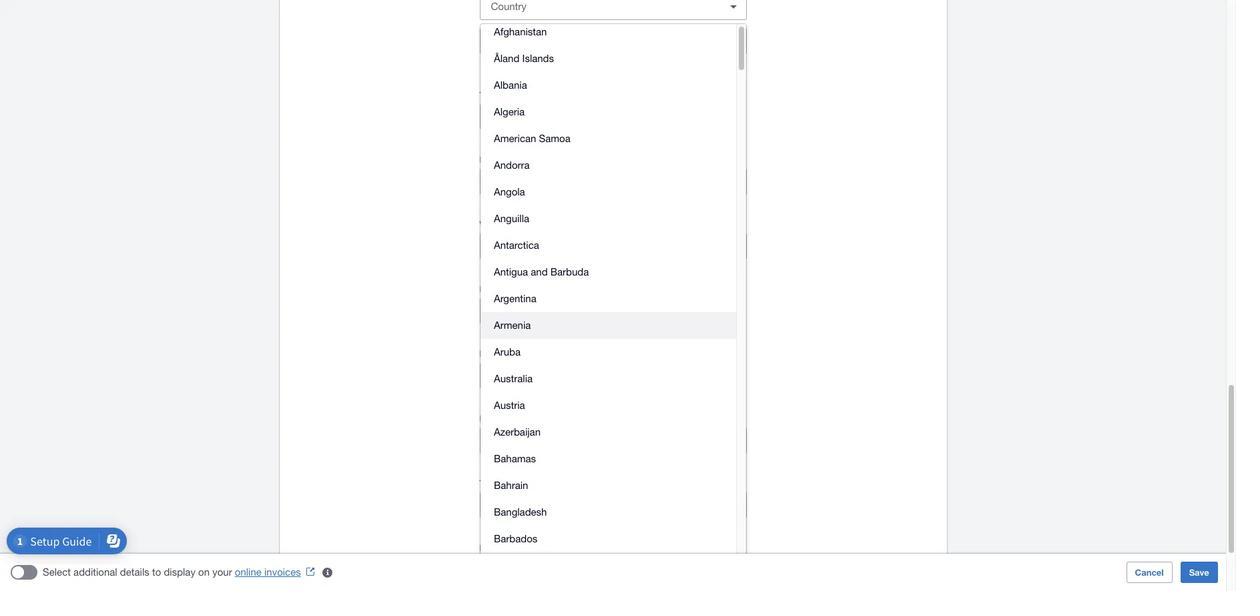 Task type: describe. For each thing, give the bounding box(es) containing it.
country for telephone
[[491, 111, 527, 122]]

antigua and barbuda
[[494, 266, 589, 278]]

additional information image
[[314, 560, 341, 586]]

cancel
[[1136, 568, 1164, 578]]

aruba
[[494, 347, 521, 358]]

details
[[120, 567, 149, 578]]

american samoa
[[494, 133, 571, 144]]

åland islands button
[[481, 45, 737, 72]]

additional
[[74, 567, 117, 578]]

antarctica
[[494, 240, 539, 251]]

invoices
[[264, 567, 301, 578]]

facebook
[[480, 413, 521, 424]]

algeria
[[494, 106, 525, 118]]

on
[[198, 567, 210, 578]]

barbados
[[494, 534, 538, 545]]

angola
[[494, 186, 525, 198]]

your
[[212, 567, 232, 578]]

austria button
[[481, 393, 737, 419]]

country button for mobile
[[480, 298, 563, 325]]

and
[[531, 266, 548, 278]]

antigua and barbuda button
[[481, 259, 737, 286]]

website
[[480, 219, 513, 230]]

online invoices link
[[235, 567, 320, 578]]

to
[[152, 567, 161, 578]]

list box containing afghanistan
[[481, 11, 737, 592]]

islands
[[523, 53, 554, 64]]

bangladesh
[[494, 507, 547, 518]]

american samoa button
[[481, 126, 737, 152]]

linkedin
[[480, 543, 515, 554]]

antarctica button
[[481, 232, 737, 259]]

save button
[[1181, 562, 1218, 584]]

Country field
[[480, 0, 715, 19]]

algeria button
[[481, 99, 737, 126]]

anguilla
[[494, 213, 530, 224]]

Email text field
[[480, 169, 746, 194]]

save
[[1190, 568, 1210, 578]]



Task type: locate. For each thing, give the bounding box(es) containing it.
bangladesh button
[[481, 499, 737, 526]]

bahrain button
[[481, 473, 737, 499]]

online
[[235, 567, 262, 578]]

australia button
[[481, 366, 737, 393]]

country down argentina
[[491, 305, 527, 317]]

email
[[480, 154, 503, 165]]

Attention text field
[[480, 29, 746, 54]]

2 vertical spatial country button
[[480, 363, 563, 389]]

argentina button
[[481, 286, 737, 313]]

mobile
[[480, 284, 508, 294]]

Twitter text field
[[543, 493, 746, 518]]

american
[[494, 133, 536, 144]]

country up 'american'
[[491, 111, 527, 122]]

barbados button
[[481, 526, 737, 553]]

cancel button
[[1127, 562, 1173, 584]]

armenia button
[[481, 313, 737, 339]]

display
[[164, 567, 196, 578]]

country
[[491, 111, 527, 122], [491, 305, 527, 317], [491, 370, 527, 381]]

select
[[43, 567, 71, 578]]

None text field
[[569, 104, 746, 130], [569, 363, 746, 389], [569, 104, 746, 130], [569, 363, 746, 389]]

bahamas button
[[481, 446, 737, 473]]

afghanistan button
[[481, 19, 737, 45]]

0 vertical spatial country
[[491, 111, 527, 122]]

2 country button from the top
[[480, 298, 563, 325]]

country for fax
[[491, 370, 527, 381]]

armenia
[[494, 320, 531, 331]]

country for mobile
[[491, 305, 527, 317]]

åland islands
[[494, 53, 554, 64]]

country button up 'american'
[[480, 103, 563, 130]]

åland
[[494, 53, 520, 64]]

antigua
[[494, 266, 528, 278]]

andorra
[[494, 160, 530, 171]]

1 vertical spatial country
[[491, 305, 527, 317]]

1 country button from the top
[[480, 103, 563, 130]]

albania
[[494, 79, 527, 91]]

twitter.com/
[[490, 499, 543, 511]]

facebook.com/
[[490, 435, 558, 446]]

albania button
[[481, 72, 737, 99]]

country button
[[480, 103, 563, 130], [480, 298, 563, 325], [480, 363, 563, 389]]

barbuda
[[551, 266, 589, 278]]

3 country button from the top
[[480, 363, 563, 389]]

3 country from the top
[[491, 370, 527, 381]]

group containing afghanistan
[[481, 11, 747, 592]]

None text field
[[569, 298, 746, 324]]

andorra button
[[481, 152, 737, 179]]

list box
[[481, 11, 737, 592]]

afghanistan
[[494, 26, 547, 37]]

austria
[[494, 400, 525, 411]]

bahrain
[[494, 480, 528, 491]]

azerbaijan
[[494, 427, 541, 438]]

azerbaijan button
[[481, 419, 737, 446]]

country button down mobile
[[480, 298, 563, 325]]

select additional details to display on your online invoices
[[43, 567, 301, 578]]

samoa
[[539, 133, 571, 144]]

telephone
[[480, 89, 522, 100]]

aruba button
[[481, 339, 737, 366]]

0 vertical spatial country button
[[480, 103, 563, 130]]

Facebook text field
[[558, 428, 746, 453]]

Website text field
[[480, 234, 746, 259]]

argentina
[[494, 293, 537, 304]]

twitter
[[480, 478, 508, 489]]

country down aruba
[[491, 370, 527, 381]]

bahamas
[[494, 453, 536, 465]]

angola button
[[481, 179, 737, 206]]

2 country from the top
[[491, 305, 527, 317]]

anguilla button
[[481, 206, 737, 232]]

country button down aruba
[[480, 363, 563, 389]]

1 vertical spatial country button
[[480, 298, 563, 325]]

1 country from the top
[[491, 111, 527, 122]]

country button for fax
[[480, 363, 563, 389]]

country button for telephone
[[480, 103, 563, 130]]

australia
[[494, 373, 533, 385]]

group
[[481, 11, 747, 592]]

2 vertical spatial country
[[491, 370, 527, 381]]

fax
[[480, 349, 495, 359]]

toggle list image
[[720, 0, 747, 20]]



Task type: vqa. For each thing, say whether or not it's contained in the screenshot.
1
no



